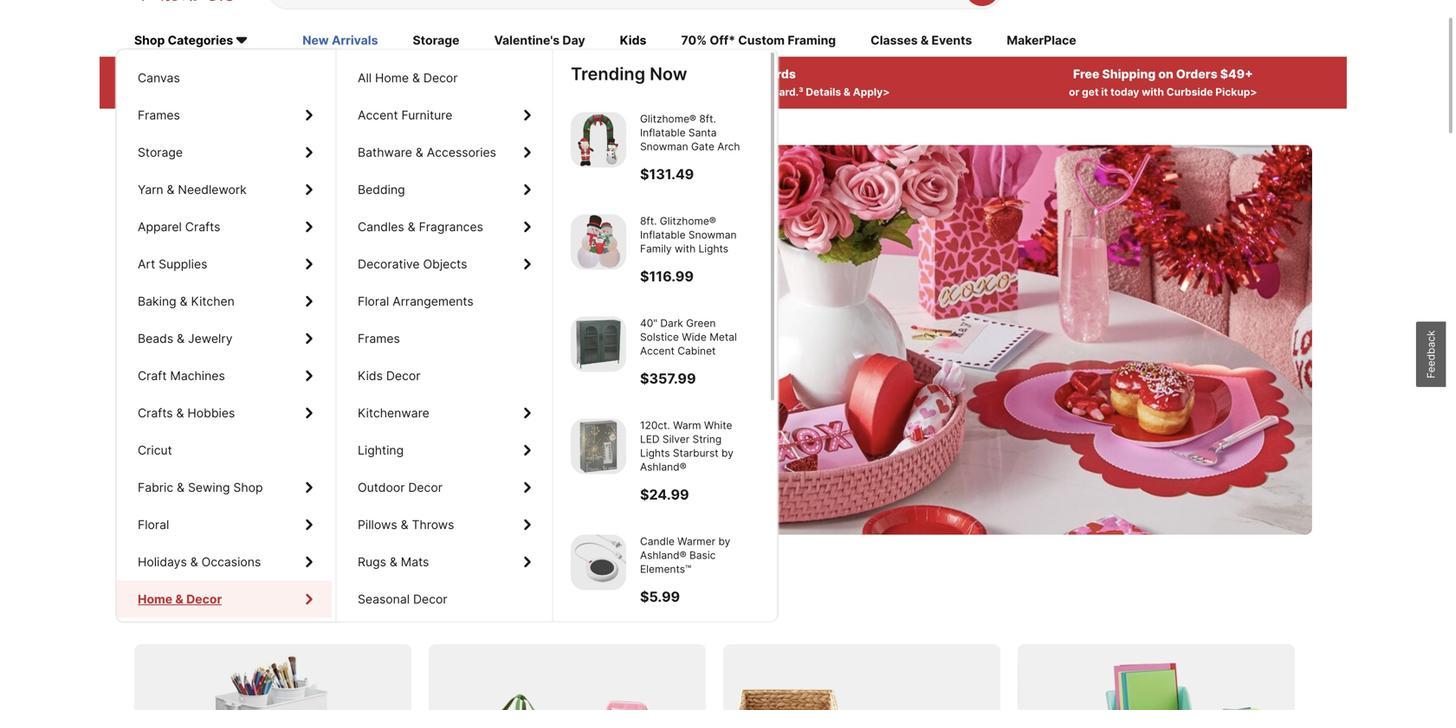 Task type: vqa. For each thing, say whether or not it's contained in the screenshot.
Premium Pillow Form by Loops & Threads™ IMAGE
no



Task type: locate. For each thing, give the bounding box(es) containing it.
supplies for valentine's day
[[159, 257, 207, 272]]

home & decor link for classes & events
[[117, 581, 332, 618]]

occasions for shop categories
[[202, 555, 261, 570]]

crafts & hobbies link for 70% off* custom framing
[[117, 395, 332, 432]]

1 horizontal spatial all
[[358, 71, 372, 85]]

1 horizontal spatial 8ft.
[[699, 113, 716, 125]]

1 horizontal spatial off
[[382, 238, 444, 290]]

1 vertical spatial glitzhome®
[[660, 215, 716, 227]]

crafts & hobbies link for storage
[[117, 395, 332, 432]]

fabric
[[138, 480, 173, 495], [138, 480, 173, 495], [138, 480, 173, 495], [138, 480, 173, 495], [138, 480, 173, 495], [138, 480, 173, 495], [138, 480, 173, 495], [138, 480, 173, 495]]

yarn & needlework link for 70% off* custom framing
[[117, 171, 332, 208]]

decorative objects
[[358, 257, 467, 272]]

&
[[921, 33, 929, 48], [412, 71, 420, 85], [844, 86, 851, 99], [416, 145, 423, 160], [167, 182, 175, 197], [167, 182, 175, 197], [167, 182, 175, 197], [167, 182, 175, 197], [167, 182, 175, 197], [167, 182, 175, 197], [167, 182, 175, 197], [167, 182, 175, 197], [408, 220, 416, 234], [180, 294, 188, 309], [180, 294, 188, 309], [180, 294, 188, 309], [180, 294, 188, 309], [180, 294, 188, 309], [180, 294, 188, 309], [180, 294, 188, 309], [180, 294, 188, 309], [177, 331, 185, 346], [177, 331, 185, 346], [177, 331, 185, 346], [177, 331, 185, 346], [177, 331, 185, 346], [177, 331, 185, 346], [177, 331, 185, 346], [177, 331, 185, 346], [176, 406, 184, 421], [176, 406, 184, 421], [176, 406, 184, 421], [176, 406, 184, 421], [176, 406, 184, 421], [176, 406, 184, 421], [176, 406, 184, 421], [176, 406, 184, 421], [177, 480, 185, 495], [177, 480, 185, 495], [177, 480, 185, 495], [177, 480, 185, 495], [177, 480, 185, 495], [177, 480, 185, 495], [177, 480, 185, 495], [177, 480, 185, 495], [401, 518, 409, 532], [190, 555, 198, 570], [190, 555, 198, 570], [190, 555, 198, 570], [190, 555, 198, 570], [190, 555, 198, 570], [190, 555, 198, 570], [190, 555, 198, 570], [190, 555, 198, 570], [390, 555, 398, 570], [175, 592, 183, 607], [175, 592, 183, 607], [175, 592, 183, 607], [175, 592, 183, 607], [175, 592, 183, 607], [175, 592, 183, 607], [175, 592, 183, 607], [175, 592, 184, 607]]

kitchenware link
[[337, 395, 550, 432]]

by inside candle warmer by ashland® basic elements™
[[719, 535, 731, 548]]

1 ashland® from the top
[[640, 461, 687, 473]]

fabric & sewing shop link for kids
[[117, 469, 332, 506]]

kids up kitchenware
[[358, 369, 383, 383]]

2 horizontal spatial with
[[1142, 86, 1164, 99]]

1 item undefined image from the top
[[571, 112, 626, 168]]

with down the 20%
[[193, 86, 216, 99]]

needlework for new arrivals
[[178, 182, 247, 197]]

gate
[[691, 140, 715, 153]]

art supplies link for 70% off* custom framing
[[117, 246, 332, 283]]

apparel crafts
[[138, 220, 220, 234], [138, 220, 220, 234], [138, 220, 220, 234], [138, 220, 220, 234], [138, 220, 220, 234], [138, 220, 220, 234], [138, 220, 220, 234], [138, 220, 220, 234]]

day up trending in the top of the page
[[563, 33, 585, 48]]

baking & kitchen for kids
[[138, 294, 235, 309]]

2 item undefined image from the top
[[571, 214, 626, 270]]

cricut link for kids
[[117, 432, 332, 469]]

all up code
[[240, 67, 257, 82]]

baking for classes & events
[[138, 294, 176, 309]]

with right today
[[1142, 86, 1164, 99]]

apparel for classes & events
[[138, 220, 182, 234]]

1 horizontal spatial with
[[675, 243, 696, 255]]

1 vertical spatial off
[[382, 238, 444, 290]]

item undefined image down "when"
[[571, 112, 626, 168]]

beads & jewelry link
[[117, 320, 332, 357], [117, 320, 332, 357], [117, 320, 332, 357], [117, 320, 332, 357], [117, 320, 332, 357], [117, 320, 332, 357], [117, 320, 332, 357], [117, 320, 332, 357]]

solstice
[[640, 331, 679, 343]]

home
[[375, 71, 409, 85], [138, 592, 172, 607], [138, 592, 172, 607], [138, 592, 172, 607], [138, 592, 172, 607], [138, 592, 172, 607], [138, 592, 172, 607], [138, 592, 172, 607], [138, 592, 173, 607]]

beads & jewelry link for valentine's day
[[117, 320, 332, 357]]

silver
[[663, 433, 690, 446]]

0 vertical spatial accent
[[358, 108, 398, 123]]

all up apply>
[[358, 71, 372, 85]]

crafts & hobbies for valentine's day
[[138, 406, 235, 421]]

item undefined image left led
[[571, 419, 626, 474]]

seasonal decor
[[358, 592, 448, 607]]

0 vertical spatial off
[[219, 67, 238, 82]]

you
[[615, 86, 634, 99]]

storage link for 70% off* custom framing
[[117, 134, 332, 171]]

beads for 70% off* custom framing
[[138, 331, 173, 346]]

snowman
[[640, 140, 688, 153], [689, 229, 737, 241]]

2 inflatable from the top
[[640, 229, 686, 241]]

in
[[730, 67, 741, 82]]

glitzhome® up family
[[660, 215, 716, 227]]

now inside button
[[222, 412, 249, 428]]

yarn & needlework link for classes & events
[[117, 171, 332, 208]]

home & decor for new arrivals
[[138, 592, 220, 607]]

beads & jewelry for shop categories
[[138, 331, 233, 346]]

1 inflatable from the top
[[640, 126, 686, 139]]

4 item undefined image from the top
[[571, 419, 626, 474]]

day up make
[[169, 286, 245, 339]]

frames link
[[117, 97, 332, 134], [117, 97, 332, 134], [117, 97, 332, 134], [117, 97, 332, 134], [117, 97, 332, 134], [117, 97, 332, 134], [117, 97, 332, 134], [117, 97, 332, 134], [337, 320, 550, 357]]

1 vertical spatial valentine's
[[454, 238, 667, 290]]

cabinet
[[678, 345, 716, 357]]

crafts & hobbies for shop categories
[[138, 406, 235, 421]]

floral for kids
[[138, 518, 169, 532]]

0 vertical spatial ashland®
[[640, 461, 687, 473]]

it inside free shipping on orders $49+ or get it today with curbside pickup>
[[1101, 86, 1108, 99]]

0 vertical spatial day
[[563, 33, 585, 48]]

0 vertical spatial 8ft.
[[699, 113, 716, 125]]

item undefined image
[[571, 112, 626, 168], [571, 214, 626, 270], [571, 317, 626, 372], [571, 419, 626, 474], [571, 535, 626, 590]]

1 horizontal spatial kids
[[620, 33, 647, 48]]

0 horizontal spatial all
[[240, 67, 257, 82]]

colorful plastic storage bins image
[[1018, 645, 1295, 710]]

baking & kitchen link for classes & events
[[117, 283, 332, 320]]

shop
[[134, 33, 165, 48], [190, 412, 219, 428], [233, 480, 263, 495], [233, 480, 263, 495], [233, 480, 263, 495], [233, 480, 263, 495], [233, 480, 263, 495], [233, 480, 263, 495], [233, 480, 263, 495], [233, 480, 263, 495]]

it right make
[[228, 351, 242, 377]]

lights inside the 120ct. warm white led silver string lights starburst by ashland®
[[640, 447, 670, 460]]

frames for kids
[[138, 108, 180, 123]]

white rolling cart with art supplies image
[[134, 645, 412, 710]]

white
[[704, 419, 733, 432]]

kitchen for storage
[[191, 294, 235, 309]]

family
[[640, 243, 672, 255]]

with right family
[[675, 243, 696, 255]]

storage for kids
[[138, 145, 183, 160]]

0 vertical spatial inflatable
[[640, 126, 686, 139]]

canvas link for 70% off* custom framing
[[117, 59, 332, 97]]

home inside all home & decor link
[[375, 71, 409, 85]]

holidays & occasions link for storage
[[117, 544, 332, 581]]

0 vertical spatial kids
[[620, 33, 647, 48]]

frames link for new arrivals
[[117, 97, 332, 134]]

1 vertical spatial snowman
[[689, 229, 737, 241]]

creative
[[219, 595, 302, 621]]

now down make
[[222, 412, 249, 428]]

snowman up $131.49
[[640, 140, 688, 153]]

0 vertical spatial snowman
[[640, 140, 688, 153]]

hobbies for valentine's day
[[188, 406, 235, 421]]

1 vertical spatial inflatable
[[640, 229, 686, 241]]

all home & decor
[[358, 71, 458, 85]]

8ft. inside glitzhome® 8ft. inflatable santa snowman gate arch
[[699, 113, 716, 125]]

beads & jewelry
[[138, 331, 233, 346], [138, 331, 233, 346], [138, 331, 233, 346], [138, 331, 233, 346], [138, 331, 233, 346], [138, 331, 233, 346], [138, 331, 233, 346], [138, 331, 233, 346]]

1 horizontal spatial now
[[650, 63, 687, 84]]

shop for shop categories
[[233, 480, 263, 495]]

objects
[[423, 257, 467, 272]]

art supplies link for valentine's day
[[117, 246, 332, 283]]

crafts & hobbies link for shop categories
[[117, 395, 332, 432]]

machines for kids
[[170, 369, 225, 383]]

sewing for new arrivals
[[188, 480, 230, 495]]

0 vertical spatial now
[[650, 63, 687, 84]]

ashland® up elements™ at the left bottom of page
[[640, 549, 687, 562]]

table of valentines day decor image
[[134, 145, 1313, 535]]

on up 'curbside'
[[1159, 67, 1174, 82]]

needlework for shop categories
[[178, 182, 247, 197]]

on right save
[[189, 595, 214, 621]]

floral for storage
[[138, 518, 169, 532]]

seasonal
[[358, 592, 410, 607]]

jewelry for 70% off* custom framing
[[188, 331, 233, 346]]

1 vertical spatial accent
[[640, 345, 675, 357]]

inflatable up family
[[640, 229, 686, 241]]

0 vertical spatial by
[[722, 447, 734, 460]]

storage
[[307, 595, 385, 621]]

candle
[[640, 535, 675, 548]]

seasonal decor link
[[337, 581, 550, 618]]

inflatable left santa
[[640, 126, 686, 139]]

exclusions
[[309, 86, 364, 99]]

0 vertical spatial glitzhome®
[[640, 113, 697, 125]]

string
[[693, 433, 722, 446]]

valentine's
[[494, 33, 560, 48], [454, 238, 667, 290]]

craft machines link for storage
[[117, 357, 332, 395]]

canvas
[[138, 71, 180, 85], [138, 71, 180, 85], [138, 71, 180, 85], [138, 71, 180, 85], [138, 71, 180, 85], [138, 71, 180, 85], [138, 71, 180, 85], [138, 71, 180, 85]]

$131.49
[[640, 166, 694, 183]]

makerplace
[[1007, 33, 1077, 48]]

item undefined image for $357.99
[[571, 317, 626, 372]]

0 horizontal spatial off
[[219, 67, 238, 82]]

baking & kitchen link for valentine's day
[[117, 283, 332, 320]]

glitzhome® down your
[[640, 113, 697, 125]]

0 horizontal spatial kids
[[358, 369, 383, 383]]

8ft.
[[699, 113, 716, 125], [640, 215, 657, 227]]

shop now button
[[169, 399, 269, 441]]

trending
[[571, 63, 646, 84]]

fabric for kids
[[138, 480, 173, 495]]

with inside 20% off all regular price purchases with code daily23us. exclusions apply>
[[193, 86, 216, 99]]

craft for 70% off* custom framing
[[138, 369, 167, 383]]

1 horizontal spatial lights
[[699, 243, 729, 255]]

& inside "earn 9% in rewards when you use your michaels™ credit card.³ details & apply>"
[[844, 86, 851, 99]]

canvas for valentine's day
[[138, 71, 180, 85]]

canvas for shop categories
[[138, 71, 180, 85]]

now for trending now
[[650, 63, 687, 84]]

1 horizontal spatial accent
[[640, 345, 675, 357]]

item undefined image left 40"
[[571, 317, 626, 372]]

needlework for valentine's day
[[178, 182, 247, 197]]

kitchen
[[191, 294, 235, 309], [191, 294, 235, 309], [191, 294, 235, 309], [191, 294, 235, 309], [191, 294, 235, 309], [191, 294, 235, 309], [191, 294, 235, 309], [191, 294, 235, 309]]

inflatable
[[640, 126, 686, 139], [640, 229, 686, 241]]

craft machines link for new arrivals
[[117, 357, 332, 395]]

1 horizontal spatial on
[[1159, 67, 1174, 82]]

apparel for shop categories
[[138, 220, 182, 234]]

20%
[[189, 67, 216, 82]]

storage for storage
[[138, 145, 183, 160]]

kitchen for kids
[[191, 294, 235, 309]]

5 item undefined image from the top
[[571, 535, 626, 590]]

canvas for classes & events
[[138, 71, 180, 85]]

craft for valentine's day
[[138, 369, 167, 383]]

holidays & occasions link for 70% off* custom framing
[[117, 544, 332, 581]]

ashland® up $24.99
[[640, 461, 687, 473]]

by inside the 120ct. warm white led silver string lights starburst by ashland®
[[722, 447, 734, 460]]

off inside 20% off all regular price purchases with code daily23us. exclusions apply>
[[219, 67, 238, 82]]

inflatable inside 8ft. glitzhome® inflatable snowman family with lights
[[640, 229, 686, 241]]

storage
[[413, 33, 460, 48], [138, 145, 183, 160], [138, 145, 183, 160], [138, 145, 183, 160], [138, 145, 183, 160], [138, 145, 183, 160], [138, 145, 183, 160], [138, 145, 183, 160], [138, 145, 183, 160]]

1 vertical spatial 8ft.
[[640, 215, 657, 227]]

1 vertical spatial kids
[[358, 369, 383, 383]]

shop now
[[190, 412, 249, 428]]

occasions for valentine's day
[[202, 555, 261, 570]]

accent furniture
[[358, 108, 453, 123]]

9%
[[709, 67, 728, 82]]

canvas link for classes & events
[[117, 59, 332, 97]]

holidays & occasions for valentine's day
[[138, 555, 261, 570]]

snowman up $116.99
[[689, 229, 737, 241]]

0 vertical spatial lights
[[699, 243, 729, 255]]

8ft. up santa
[[699, 113, 716, 125]]

0 horizontal spatial accent
[[358, 108, 398, 123]]

fabric & sewing shop link for 70% off* custom framing
[[117, 469, 332, 506]]

up to 40% off valentine's day supplies
[[169, 238, 667, 339]]

rugs & mats link
[[337, 544, 550, 581]]

0 horizontal spatial 8ft.
[[640, 215, 657, 227]]

bathware
[[358, 145, 412, 160]]

floral for new arrivals
[[138, 518, 169, 532]]

frames
[[138, 108, 180, 123], [138, 108, 180, 123], [138, 108, 180, 123], [138, 108, 180, 123], [138, 108, 180, 123], [138, 108, 180, 123], [138, 108, 180, 123], [138, 108, 180, 123], [358, 331, 400, 346]]

with inside 8ft. glitzhome® inflatable snowman family with lights
[[675, 243, 696, 255]]

glitzhome® inside glitzhome® 8ft. inflatable santa snowman gate arch
[[640, 113, 697, 125]]

apparel crafts link
[[117, 208, 332, 246], [117, 208, 332, 246], [117, 208, 332, 246], [117, 208, 332, 246], [117, 208, 332, 246], [117, 208, 332, 246], [117, 208, 332, 246], [117, 208, 332, 246]]

item undefined image for $24.99
[[571, 419, 626, 474]]

craft for classes & events
[[138, 369, 167, 383]]

1 vertical spatial ashland®
[[640, 549, 687, 562]]

art for storage
[[138, 257, 155, 272]]

orders
[[1176, 67, 1218, 82]]

kitchen for new arrivals
[[191, 294, 235, 309]]

your
[[657, 86, 680, 99]]

with inside free shipping on orders $49+ or get it today with curbside pickup>
[[1142, 86, 1164, 99]]

now up your
[[650, 63, 687, 84]]

0 horizontal spatial on
[[189, 595, 214, 621]]

lights down led
[[640, 447, 670, 460]]

item undefined image left family
[[571, 214, 626, 270]]

baking for storage
[[138, 294, 176, 309]]

crafts & hobbies for kids
[[138, 406, 235, 421]]

8ft. up family
[[640, 215, 657, 227]]

0 horizontal spatial now
[[222, 412, 249, 428]]

apparel crafts for kids
[[138, 220, 220, 234]]

for
[[390, 595, 419, 621]]

inflatable inside glitzhome® 8ft. inflatable santa snowman gate arch
[[640, 126, 686, 139]]

holidays & occasions link
[[117, 544, 332, 581], [117, 544, 332, 581], [117, 544, 332, 581], [117, 544, 332, 581], [117, 544, 332, 581], [117, 544, 332, 581], [117, 544, 332, 581], [117, 544, 332, 581]]

credit
[[738, 86, 769, 99]]

holidays
[[138, 555, 187, 570], [138, 555, 187, 570], [138, 555, 187, 570], [138, 555, 187, 570], [138, 555, 187, 570], [138, 555, 187, 570], [138, 555, 187, 570], [138, 555, 187, 570]]

floral link for storage
[[117, 506, 332, 544]]

on inside free shipping on orders $49+ or get it today with curbside pickup>
[[1159, 67, 1174, 82]]

8ft. inside 8ft. glitzhome® inflatable snowman family with lights
[[640, 215, 657, 227]]

frames for storage
[[138, 108, 180, 123]]

0 vertical spatial it
[[1101, 86, 1108, 99]]

1 horizontal spatial day
[[563, 33, 585, 48]]

frames for classes & events
[[138, 108, 180, 123]]

floral for classes & events
[[138, 518, 169, 532]]

$24.99
[[640, 486, 689, 503]]

beads for shop categories
[[138, 331, 173, 346]]

item undefined image for $131.49
[[571, 112, 626, 168]]

0 horizontal spatial with
[[193, 86, 216, 99]]

accent down solstice
[[640, 345, 675, 357]]

0 horizontal spatial lights
[[640, 447, 670, 460]]

decor
[[424, 71, 458, 85], [386, 369, 421, 383], [408, 480, 443, 495], [186, 592, 220, 607], [186, 592, 220, 607], [186, 592, 220, 607], [186, 592, 220, 607], [186, 592, 220, 607], [186, 592, 220, 607], [186, 592, 220, 607], [186, 592, 222, 607], [413, 592, 448, 607]]

candles & fragrances link
[[337, 208, 550, 246]]

accent inside accent furniture link
[[358, 108, 398, 123]]

yarn for 70% off* custom framing
[[138, 182, 163, 197]]

3 item undefined image from the top
[[571, 317, 626, 372]]

lights inside 8ft. glitzhome® inflatable snowman family with lights
[[699, 243, 729, 255]]

outdoor
[[358, 480, 405, 495]]

kids up trending now
[[620, 33, 647, 48]]

kids for kids
[[620, 33, 647, 48]]

home & decor link
[[117, 581, 332, 618], [117, 581, 332, 618], [117, 581, 332, 618], [117, 581, 332, 618], [117, 581, 332, 618], [117, 581, 332, 618], [117, 581, 332, 618], [117, 581, 332, 618]]

beads & jewelry for valentine's day
[[138, 331, 233, 346]]

2 ashland® from the top
[[640, 549, 687, 562]]

baking & kitchen
[[138, 294, 235, 309], [138, 294, 235, 309], [138, 294, 235, 309], [138, 294, 235, 309], [138, 294, 235, 309], [138, 294, 235, 309], [138, 294, 235, 309], [138, 294, 235, 309]]

pillows
[[358, 518, 397, 532]]

holidays for kids
[[138, 555, 187, 570]]

accessories
[[427, 145, 496, 160]]

lights right family
[[699, 243, 729, 255]]

floral link for classes & events
[[117, 506, 332, 544]]

1 vertical spatial it
[[228, 351, 242, 377]]

0 vertical spatial valentine's
[[494, 33, 560, 48]]

starburst
[[673, 447, 719, 460]]

0 horizontal spatial day
[[169, 286, 245, 339]]

it right get
[[1101, 86, 1108, 99]]

home & decor
[[138, 592, 220, 607], [138, 592, 220, 607], [138, 592, 220, 607], [138, 592, 220, 607], [138, 592, 220, 607], [138, 592, 220, 607], [138, 592, 220, 607], [138, 592, 222, 607]]

0 vertical spatial on
[[1159, 67, 1174, 82]]

framing
[[788, 33, 836, 48]]

storage link for shop categories
[[117, 134, 332, 171]]

holiday storage containers image
[[429, 645, 706, 710]]

item undefined image left 'candle'
[[571, 535, 626, 590]]

floral link for valentine's day
[[117, 506, 332, 544]]

yarn & needlework for kids
[[138, 182, 247, 197]]

baking & kitchen link for new arrivals
[[117, 283, 332, 320]]

three water hyacinth baskets in white, brown and tan image
[[723, 645, 1001, 710]]

rugs
[[358, 555, 386, 570]]

$5.99
[[640, 589, 680, 606]]

1 vertical spatial day
[[169, 286, 245, 339]]

yarn for kids
[[138, 182, 163, 197]]

occasions for new arrivals
[[202, 555, 261, 570]]

floral inside floral arrangements link
[[358, 294, 389, 309]]

ashland®
[[640, 461, 687, 473], [640, 549, 687, 562]]

1 horizontal spatial it
[[1101, 86, 1108, 99]]

accent down apply>
[[358, 108, 398, 123]]

1 vertical spatial lights
[[640, 447, 670, 460]]

ashland® inside the 120ct. warm white led silver string lights starburst by ashland®
[[640, 461, 687, 473]]

lights for $116.99
[[699, 243, 729, 255]]

canvas for 70% off* custom framing
[[138, 71, 180, 85]]

1 vertical spatial now
[[222, 412, 249, 428]]

by right warmer
[[719, 535, 731, 548]]

heartfelt.
[[398, 351, 490, 377]]

120ct.
[[640, 419, 670, 432]]

by down string
[[722, 447, 734, 460]]

1 vertical spatial by
[[719, 535, 731, 548]]

item undefined image for $116.99
[[571, 214, 626, 270]]

storage for 70% off* custom framing
[[138, 145, 183, 160]]



Task type: describe. For each thing, give the bounding box(es) containing it.
hobbies for kids
[[188, 406, 235, 421]]

home for valentine's day
[[138, 592, 172, 607]]

get
[[1082, 86, 1099, 99]]

price
[[308, 67, 339, 82]]

earn
[[679, 67, 706, 82]]

floral for 70% off* custom framing
[[138, 518, 169, 532]]

storage link for valentine's day
[[117, 134, 332, 171]]

jewelry for kids
[[188, 331, 233, 346]]

candles & fragrances
[[358, 220, 483, 234]]

craft machines for new arrivals
[[138, 369, 225, 383]]

art for kids
[[138, 257, 155, 272]]

fabric & sewing shop link for new arrivals
[[117, 469, 332, 506]]

floral link for shop categories
[[117, 506, 332, 544]]

art supplies for new arrivals
[[138, 257, 207, 272]]

wide
[[682, 331, 707, 343]]

holidays & occasions link for classes & events
[[117, 544, 332, 581]]

new arrivals
[[303, 33, 378, 48]]

beads & jewelry link for new arrivals
[[117, 320, 332, 357]]

$49+
[[1221, 67, 1253, 82]]

elements™
[[640, 563, 692, 576]]

beads & jewelry link for kids
[[117, 320, 332, 357]]

cricut link for classes & events
[[117, 432, 332, 469]]

beads & jewelry link for 70% off* custom framing
[[117, 320, 332, 357]]

8ft. glitzhome® inflatable snowman family with lights
[[640, 215, 737, 255]]

basic
[[690, 549, 716, 562]]

craft for shop categories
[[138, 369, 167, 383]]

holidays & occasions link for new arrivals
[[117, 544, 332, 581]]

apparel crafts link for classes & events
[[117, 208, 332, 246]]

today
[[1111, 86, 1140, 99]]

yarn & needlework link for new arrivals
[[117, 171, 332, 208]]

beads for storage
[[138, 331, 173, 346]]

new arrivals link
[[303, 32, 378, 51]]

beads for classes & events
[[138, 331, 173, 346]]

kitchenware
[[358, 406, 430, 421]]

santa
[[689, 126, 717, 139]]

pillows & throws link
[[337, 506, 550, 544]]

regular
[[259, 67, 306, 82]]

and
[[356, 351, 393, 377]]

new
[[303, 33, 329, 48]]

crafts & hobbies link for kids
[[117, 395, 332, 432]]

classes & events
[[871, 33, 972, 48]]

throws
[[412, 518, 454, 532]]

art supplies for shop categories
[[138, 257, 207, 272]]

purchases
[[342, 67, 406, 82]]

pillows & throws
[[358, 518, 454, 532]]

apparel for 70% off* custom framing
[[138, 220, 182, 234]]

fabric & sewing shop for 70% off* custom framing
[[138, 480, 263, 495]]

shop for kids
[[233, 480, 263, 495]]

70%
[[681, 33, 707, 48]]

machines for classes & events
[[170, 369, 225, 383]]

glitzhome® inside 8ft. glitzhome® inflatable snowman family with lights
[[660, 215, 716, 227]]

arrangements
[[393, 294, 474, 309]]

kids decor link
[[337, 357, 550, 395]]

home for classes & events
[[138, 592, 172, 607]]

categories
[[168, 33, 233, 48]]

machines for shop categories
[[170, 369, 225, 383]]

holidays for shop categories
[[138, 555, 187, 570]]

kids link
[[620, 32, 647, 51]]

fabric & sewing shop link for classes & events
[[117, 469, 332, 506]]

bedding
[[358, 182, 405, 197]]

art supplies for kids
[[138, 257, 207, 272]]

storage link for classes & events
[[117, 134, 332, 171]]

apply>
[[853, 86, 890, 99]]

led
[[640, 433, 660, 446]]

canvas link for shop categories
[[117, 59, 332, 97]]

frames link for kids
[[117, 97, 332, 134]]

every
[[423, 595, 481, 621]]

jewelry for storage
[[188, 331, 233, 346]]

art supplies for storage
[[138, 257, 207, 272]]

baking for new arrivals
[[138, 294, 176, 309]]

cricut link for shop categories
[[117, 432, 332, 469]]

home & decor link for new arrivals
[[117, 581, 332, 618]]

machines for 70% off* custom framing
[[170, 369, 225, 383]]

art supplies link for classes & events
[[117, 246, 332, 283]]

home & decor link for kids
[[117, 581, 332, 618]]

kitchen for 70% off* custom framing
[[191, 294, 235, 309]]

art for new arrivals
[[138, 257, 155, 272]]

floral arrangements
[[358, 294, 474, 309]]

valentine's day link
[[494, 32, 585, 51]]

jewelry for valentine's day
[[188, 331, 233, 346]]

fabric for 70% off* custom framing
[[138, 480, 173, 495]]

snowman inside 8ft. glitzhome® inflatable snowman family with lights
[[689, 229, 737, 241]]

outdoor decor link
[[337, 469, 550, 506]]

valentine's inside up to 40% off valentine's day supplies
[[454, 238, 667, 290]]

to
[[234, 238, 274, 290]]

beads & jewelry for kids
[[138, 331, 233, 346]]

bedding link
[[337, 171, 550, 208]]

bathware & accessories
[[358, 145, 496, 160]]

space.
[[486, 595, 553, 621]]

craft machines for shop categories
[[138, 369, 225, 383]]

save
[[134, 595, 184, 621]]

cricut link for storage
[[117, 432, 332, 469]]

crafts & hobbies link for valentine's day
[[117, 395, 332, 432]]

shipping
[[1102, 67, 1156, 82]]

make it handmade and heartfelt.
[[169, 351, 490, 377]]

glitzhome® 8ft. inflatable santa snowman gate arch
[[640, 113, 740, 153]]

40%
[[285, 238, 372, 290]]

code
[[218, 86, 243, 99]]

occasions for classes & events
[[202, 555, 261, 570]]

canvas for storage
[[138, 71, 180, 85]]

snowman inside glitzhome® 8ft. inflatable santa snowman gate arch
[[640, 140, 688, 153]]

cricut link for 70% off* custom framing
[[117, 432, 332, 469]]

baking for 70% off* custom framing
[[138, 294, 176, 309]]

candle warmer by ashland® basic elements™
[[640, 535, 731, 576]]

details
[[806, 86, 841, 99]]

sewing for 70% off* custom framing
[[188, 480, 230, 495]]

valentine's day
[[494, 33, 585, 48]]

20% off all regular price purchases with code daily23us. exclusions apply>
[[189, 67, 406, 99]]

lights for $24.99
[[640, 447, 670, 460]]

cricut for new arrivals
[[138, 443, 172, 458]]

frames link for classes & events
[[117, 97, 332, 134]]

off inside up to 40% off valentine's day supplies
[[382, 238, 444, 290]]

home & decor for shop categories
[[138, 592, 220, 607]]

off*
[[710, 33, 736, 48]]

shop for 70% off* custom framing
[[233, 480, 263, 495]]

home for kids
[[138, 592, 172, 607]]

holidays for valentine's day
[[138, 555, 187, 570]]

lighting link
[[337, 432, 550, 469]]

40"
[[640, 317, 658, 330]]

holidays for 70% off* custom framing
[[138, 555, 187, 570]]

supplies for kids
[[159, 257, 207, 272]]

furniture
[[402, 108, 453, 123]]

home & decor for kids
[[138, 592, 220, 607]]

candles
[[358, 220, 404, 234]]

art supplies for classes & events
[[138, 257, 207, 272]]

holidays & occasions link for valentine's day
[[117, 544, 332, 581]]

green
[[686, 317, 716, 330]]

fabric & sewing shop for storage
[[138, 480, 263, 495]]

daily23us.
[[246, 86, 307, 99]]

ashland® inside candle warmer by ashland® basic elements™
[[640, 549, 687, 562]]

70% off* custom framing
[[681, 33, 836, 48]]

shop inside button
[[190, 412, 219, 428]]

canvas for kids
[[138, 71, 180, 85]]

kids for kids decor
[[358, 369, 383, 383]]

0 horizontal spatial it
[[228, 351, 242, 377]]

fabric for storage
[[138, 480, 173, 495]]

frames link for valentine's day
[[117, 97, 332, 134]]

floral link for new arrivals
[[117, 506, 332, 544]]

baking & kitchen link for shop categories
[[117, 283, 332, 320]]

bathware & accessories link
[[337, 134, 550, 171]]

outdoor decor
[[358, 480, 443, 495]]

day inside up to 40% off valentine's day supplies
[[169, 286, 245, 339]]

inflatable for $131.49
[[640, 126, 686, 139]]

shop for classes & events
[[233, 480, 263, 495]]

holidays & occasions for 70% off* custom framing
[[138, 555, 261, 570]]

accent inside 40" dark green solstice wide metal accent cabinet
[[640, 345, 675, 357]]

storage for valentine's day
[[138, 145, 183, 160]]

earn 9% in rewards when you use your michaels™ credit card.³ details & apply>
[[585, 67, 890, 99]]

baking & kitchen for new arrivals
[[138, 294, 235, 309]]

mats
[[401, 555, 429, 570]]

kids decor
[[358, 369, 421, 383]]

accent furniture link
[[337, 97, 550, 134]]

art supplies link for shop categories
[[117, 246, 332, 283]]

baking for valentine's day
[[138, 294, 176, 309]]

events
[[932, 33, 972, 48]]

crafts & hobbies for classes & events
[[138, 406, 235, 421]]

apply>
[[366, 86, 401, 99]]

all inside 20% off all regular price purchases with code daily23us. exclusions apply>
[[240, 67, 257, 82]]

shop categories
[[134, 33, 233, 48]]

card.³
[[771, 86, 804, 99]]

classes & events link
[[871, 32, 972, 51]]

baking & kitchen for 70% off* custom framing
[[138, 294, 235, 309]]

free
[[1073, 67, 1100, 82]]

1 vertical spatial on
[[189, 595, 214, 621]]

decorative
[[358, 257, 420, 272]]

rugs & mats
[[358, 555, 429, 570]]

yarn for new arrivals
[[138, 182, 163, 197]]

supplies inside up to 40% off valentine's day supplies
[[255, 286, 423, 339]]

holidays for classes & events
[[138, 555, 187, 570]]

decorative objects link
[[337, 246, 550, 283]]

$357.99
[[640, 370, 696, 387]]

canvas link for storage
[[117, 59, 332, 97]]

70% off* custom framing link
[[681, 32, 836, 51]]

save on creative storage for every space.
[[134, 595, 553, 621]]

cricut link for valentine's day
[[117, 432, 332, 469]]

apparel for new arrivals
[[138, 220, 182, 234]]



